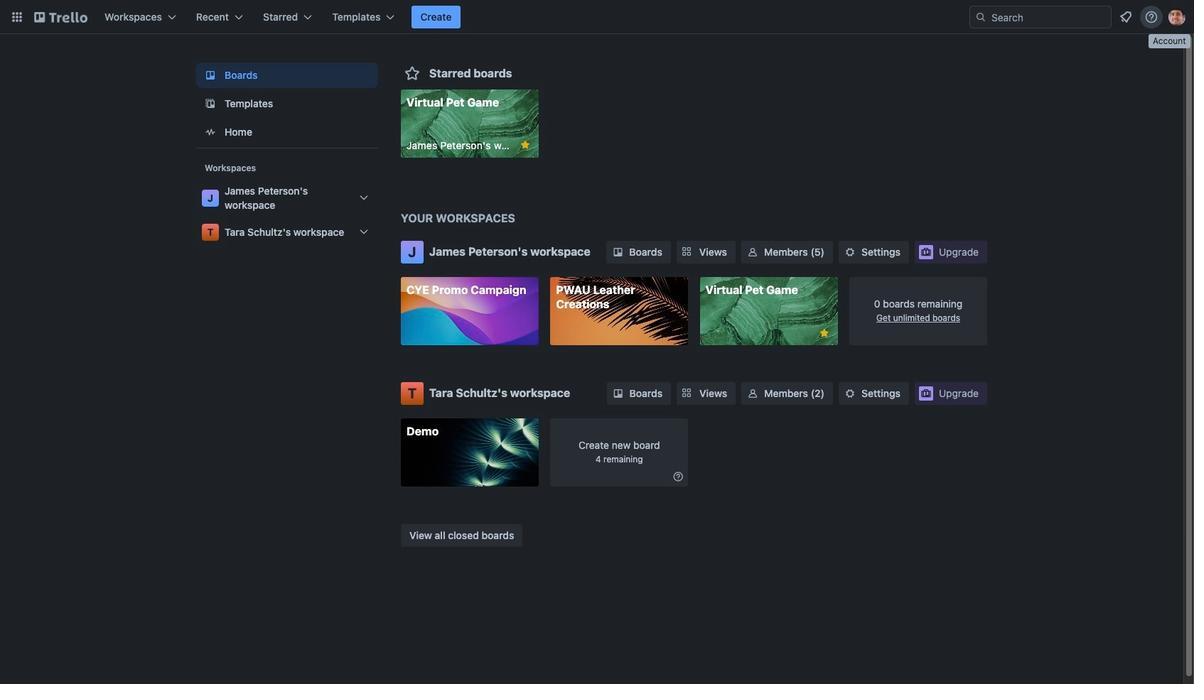Task type: vqa. For each thing, say whether or not it's contained in the screenshot.
"Always public" related to Bio
no



Task type: describe. For each thing, give the bounding box(es) containing it.
board image
[[202, 67, 219, 84]]

james peterson (jamespeterson93) image
[[1169, 9, 1186, 26]]

click to unstar this board. it will be removed from your starred list. image
[[519, 139, 532, 151]]

template board image
[[202, 95, 219, 112]]

search image
[[976, 11, 987, 23]]

primary element
[[0, 0, 1195, 34]]

0 notifications image
[[1118, 9, 1135, 26]]

back to home image
[[34, 6, 87, 28]]

Search field
[[987, 7, 1112, 27]]



Task type: locate. For each thing, give the bounding box(es) containing it.
home image
[[202, 124, 219, 141]]

sm image
[[611, 245, 625, 259], [611, 387, 626, 401], [844, 387, 858, 401], [672, 470, 686, 484]]

sm image
[[746, 245, 760, 259], [844, 245, 858, 259], [746, 387, 761, 401]]

open information menu image
[[1145, 10, 1159, 24]]

tooltip
[[1149, 34, 1191, 48]]



